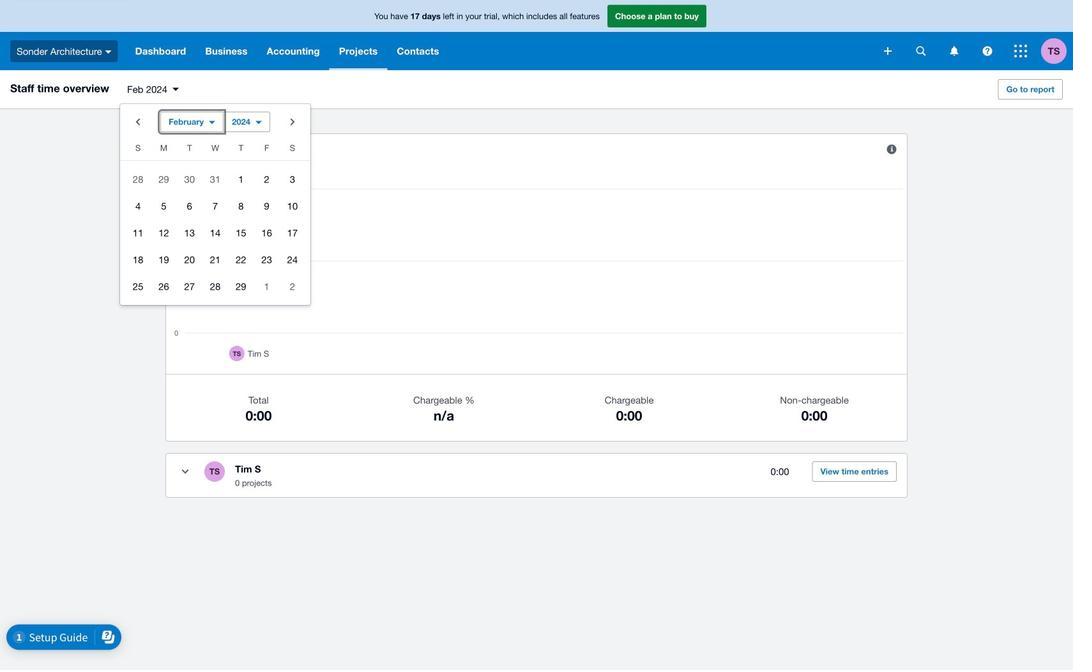 Task type: describe. For each thing, give the bounding box(es) containing it.
fri feb 16 2024 cell
[[254, 220, 280, 246]]

tue feb 20 2024 cell
[[177, 247, 202, 273]]

wed feb 21 2024 cell
[[202, 247, 228, 273]]

fri feb 02 2024 cell
[[254, 167, 280, 192]]

1 row from the top
[[120, 140, 311, 161]]

mon feb 05 2024 cell
[[151, 194, 177, 219]]

thu feb 22 2024 cell
[[228, 247, 254, 273]]

1 horizontal spatial svg image
[[950, 46, 959, 56]]

mon feb 12 2024 cell
[[151, 220, 177, 246]]

0 horizontal spatial svg image
[[105, 50, 112, 54]]

sun feb 04 2024 cell
[[120, 194, 151, 219]]

wed feb 14 2024 cell
[[202, 220, 228, 246]]

1 horizontal spatial svg image
[[916, 46, 926, 56]]

thu feb 29 2024 cell
[[228, 274, 254, 300]]

2 row from the top
[[120, 166, 311, 193]]

0 horizontal spatial svg image
[[884, 47, 892, 55]]

4 row from the top
[[120, 220, 311, 247]]

thu feb 01 2024 cell
[[228, 167, 254, 192]]

sat feb 17 2024 cell
[[280, 220, 311, 246]]

fri feb 09 2024 cell
[[254, 194, 280, 219]]

wed feb 28 2024 cell
[[202, 274, 228, 300]]



Task type: vqa. For each thing, say whether or not it's contained in the screenshot.
GBW-
no



Task type: locate. For each thing, give the bounding box(es) containing it.
svg image
[[950, 46, 959, 56], [983, 46, 993, 56], [884, 47, 892, 55]]

next month image
[[280, 109, 305, 135]]

sat feb 24 2024 cell
[[280, 247, 311, 273]]

row
[[120, 140, 311, 161], [120, 166, 311, 193], [120, 193, 311, 220], [120, 220, 311, 247], [120, 247, 311, 273], [120, 273, 311, 300]]

thu feb 15 2024 cell
[[228, 220, 254, 246]]

row up wed feb 14 2024 cell
[[120, 193, 311, 220]]

sun feb 18 2024 cell
[[120, 247, 151, 273]]

6 row from the top
[[120, 273, 311, 300]]

sat feb 03 2024 cell
[[280, 167, 311, 192]]

sat feb 10 2024 cell
[[280, 194, 311, 219]]

sun feb 11 2024 cell
[[120, 220, 151, 246]]

row up wed feb 21 2024 cell
[[120, 220, 311, 247]]

wed feb 07 2024 cell
[[202, 194, 228, 219]]

tue feb 06 2024 cell
[[177, 194, 202, 219]]

row up thu feb 01 2024 cell
[[120, 140, 311, 161]]

sun feb 25 2024 cell
[[120, 274, 151, 300]]

mon feb 19 2024 cell
[[151, 247, 177, 273]]

row up "wed feb 07 2024" cell
[[120, 166, 311, 193]]

row down wed feb 14 2024 cell
[[120, 247, 311, 273]]

5 row from the top
[[120, 247, 311, 273]]

tue feb 27 2024 cell
[[177, 274, 202, 300]]

group
[[120, 104, 311, 305]]

row down wed feb 21 2024 cell
[[120, 273, 311, 300]]

banner
[[0, 0, 1073, 70]]

mon feb 26 2024 cell
[[151, 274, 177, 300]]

thu feb 08 2024 cell
[[228, 194, 254, 219]]

tue feb 13 2024 cell
[[177, 220, 202, 246]]

2 horizontal spatial svg image
[[1015, 45, 1027, 58]]

last month image
[[125, 109, 151, 135]]

grid
[[120, 140, 311, 300]]

row group
[[120, 166, 311, 300]]

3 row from the top
[[120, 193, 311, 220]]

svg image
[[1015, 45, 1027, 58], [916, 46, 926, 56], [105, 50, 112, 54]]

fri feb 23 2024 cell
[[254, 247, 280, 273]]

2 horizontal spatial svg image
[[983, 46, 993, 56]]



